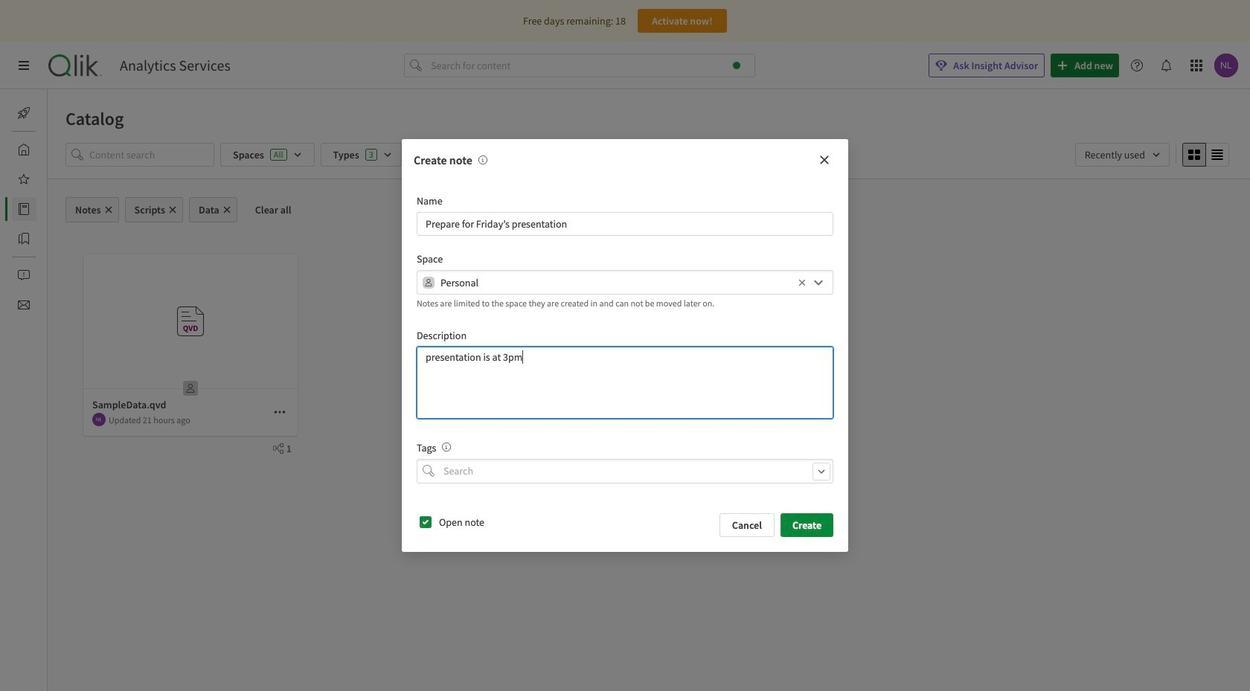 Task type: locate. For each thing, give the bounding box(es) containing it.
noah lott image
[[92, 413, 106, 427]]

home image
[[18, 144, 30, 156]]

None text field
[[441, 270, 795, 295]]

subscriptions image
[[18, 299, 30, 311]]

switch view group
[[1183, 143, 1230, 167]]

catalog image
[[18, 203, 30, 215]]

start typing a tag name. select an existing tag or create a new tag by pressing enter or comma. press backspace to remove a tag. image
[[442, 443, 451, 452]]

recently used image
[[1075, 143, 1170, 167]]

Search text field
[[441, 459, 834, 484]]

record and discuss insights with others using notes tooltip
[[473, 153, 487, 168]]

search image
[[423, 465, 435, 477]]

dialog
[[402, 139, 849, 552]]

favorites image
[[18, 173, 30, 185]]

filters region
[[48, 140, 1250, 179]]

start typing a tag name. select an existing tag or create a new tag by pressing enter or comma. press backspace to remove a tag. tooltip
[[437, 441, 451, 455]]

alerts image
[[18, 269, 30, 281]]

None text field
[[417, 212, 834, 236], [417, 347, 834, 419], [417, 212, 834, 236], [417, 347, 834, 419]]

open sidebar menu image
[[18, 60, 30, 71]]

None field
[[417, 459, 834, 484]]



Task type: vqa. For each thing, say whether or not it's contained in the screenshot.
Move Collection icon
no



Task type: describe. For each thing, give the bounding box(es) containing it.
tile view image
[[1189, 149, 1201, 161]]

list view image
[[1212, 149, 1224, 161]]

noah lott element
[[92, 413, 106, 427]]

analytics services element
[[120, 57, 231, 74]]

Content search text field
[[89, 143, 214, 167]]

getting started image
[[18, 107, 30, 119]]

home badge image
[[733, 62, 741, 69]]

record and discuss insights with others using notes image
[[478, 156, 487, 165]]

navigation pane element
[[0, 95, 48, 323]]

collections image
[[18, 233, 30, 245]]



